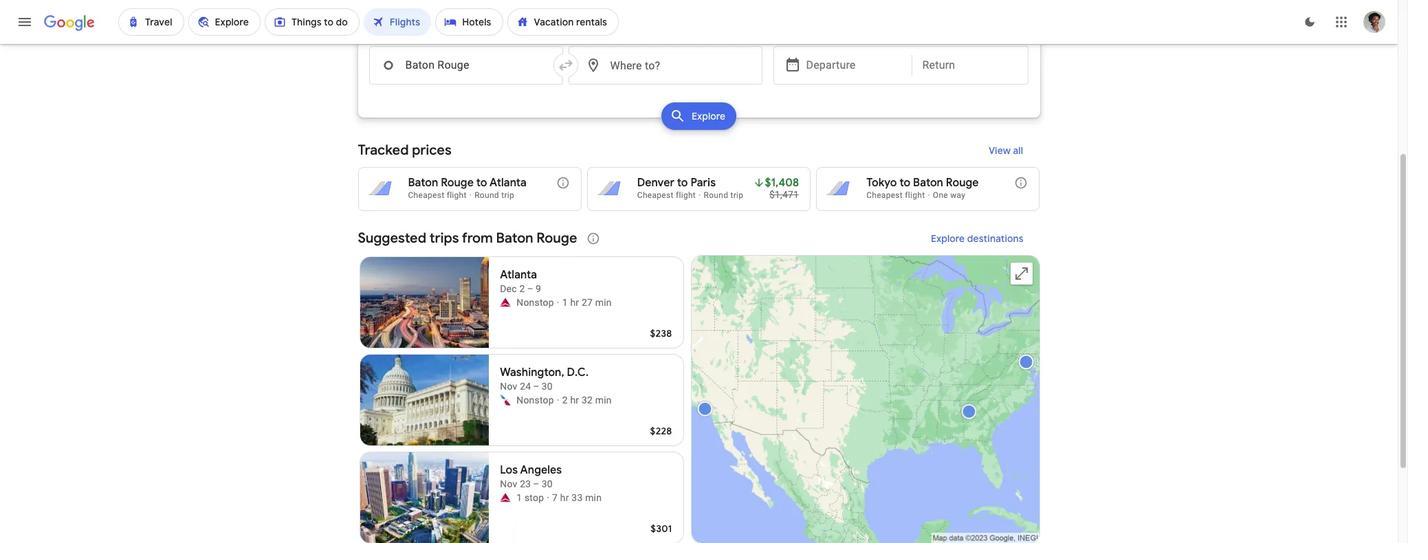 Task type: describe. For each thing, give the bounding box(es) containing it.
 image inside tracked prices region
[[470, 191, 472, 200]]

2 – 9
[[520, 283, 541, 294]]

suggested
[[358, 230, 427, 247]]

24 – 30
[[520, 381, 553, 392]]

nov for washington,
[[500, 381, 518, 392]]

nov for los
[[500, 479, 518, 490]]

from
[[462, 230, 493, 247]]

view all
[[990, 144, 1024, 157]]

one way
[[933, 191, 966, 200]]

1 round trip from the left
[[475, 191, 515, 200]]

0 horizontal spatial baton
[[408, 176, 438, 190]]

baton inside 'suggested trips from baton rouge' region
[[496, 230, 534, 247]]

atlanta inside tracked prices region
[[490, 176, 527, 190]]

More info text field
[[1015, 176, 1029, 193]]

2 horizontal spatial rouge
[[946, 176, 979, 190]]

1 round from the left
[[475, 191, 499, 200]]

1408 US dollars text field
[[765, 176, 800, 190]]

more info image for rouge
[[1015, 176, 1029, 190]]

washington, d.c. nov 24 – 30
[[500, 366, 589, 392]]

main menu image
[[17, 14, 33, 30]]

23 – 30
[[520, 479, 553, 490]]

atlanta dec 2 – 9
[[500, 268, 541, 294]]

2 trip from the left
[[731, 191, 744, 200]]

explore destinations button
[[915, 222, 1041, 255]]

all
[[1014, 144, 1024, 157]]

prices
[[412, 142, 452, 159]]

stop
[[525, 493, 544, 504]]

1 for 1
[[491, 23, 497, 34]]

1 for 1 hr 27 min
[[563, 297, 568, 308]]

27
[[582, 297, 593, 308]]

way
[[951, 191, 966, 200]]

tracked prices region
[[358, 134, 1041, 211]]

 image for los angeles
[[547, 491, 550, 505]]

explore for explore
[[692, 110, 726, 122]]

explore for explore destinations
[[931, 233, 965, 245]]

nonstop for atlanta
[[517, 297, 554, 308]]

1 trip from the left
[[502, 191, 515, 200]]

1 to from the left
[[477, 176, 488, 190]]

1 stop
[[517, 493, 544, 504]]

tracked
[[358, 142, 409, 159]]

flight for to
[[447, 191, 467, 200]]

7
[[553, 493, 558, 504]]

tracked prices
[[358, 142, 452, 159]]

cheapest flight for tokyo
[[867, 191, 926, 200]]

suggested trips from baton rouge region
[[358, 222, 1041, 544]]

0 horizontal spatial rouge
[[441, 176, 474, 190]]

tokyo to baton rouge
[[867, 176, 979, 190]]

301 US dollars text field
[[651, 523, 672, 535]]

none text field inside flight search field
[[369, 46, 563, 85]]

cheapest for denver
[[638, 191, 674, 200]]

hr for atlanta
[[571, 297, 579, 308]]



Task type: locate. For each thing, give the bounding box(es) containing it.
min for washington, d.c.
[[596, 395, 612, 406]]

explore down one way
[[931, 233, 965, 245]]

nonstop down "2 – 9"
[[517, 297, 554, 308]]

to up from
[[477, 176, 488, 190]]

atlanta up dec
[[500, 268, 537, 282]]

cheapest for baton
[[408, 191, 445, 200]]

0 vertical spatial  image
[[470, 191, 472, 200]]

33
[[572, 493, 583, 504]]

baton right from
[[496, 230, 534, 247]]

los angeles nov 23 – 30
[[500, 464, 562, 490]]

0 vertical spatial delta image
[[500, 297, 511, 308]]

round down baton rouge to atlanta on the left
[[475, 191, 499, 200]]

explore inside 'button'
[[692, 110, 726, 122]]

baton
[[408, 176, 438, 190], [914, 176, 944, 190], [496, 230, 534, 247]]

hr left 27
[[571, 297, 579, 308]]

cheapest for tokyo
[[867, 191, 903, 200]]

rouge down more info text box on the top of the page
[[537, 230, 578, 247]]

view
[[990, 144, 1012, 157]]

2 horizontal spatial baton
[[914, 176, 944, 190]]

238 US dollars text field
[[650, 327, 672, 340]]

cheapest down denver
[[638, 191, 674, 200]]

0 horizontal spatial flight
[[447, 191, 467, 200]]

$228
[[651, 425, 672, 438]]

1 vertical spatial nov
[[500, 479, 518, 490]]

2 to from the left
[[678, 176, 688, 190]]

explore inside "button"
[[931, 233, 965, 245]]

los
[[500, 464, 518, 477]]

more info image for atlanta
[[556, 176, 570, 190]]

angeles
[[521, 464, 562, 477]]

1 horizontal spatial rouge
[[537, 230, 578, 247]]

0 vertical spatial min
[[596, 297, 612, 308]]

round trip
[[475, 191, 515, 200], [704, 191, 744, 200]]

1 delta image from the top
[[500, 297, 511, 308]]

2 hr 32 min
[[563, 395, 612, 406]]

atlanta left more info text box on the top of the page
[[490, 176, 527, 190]]

1 horizontal spatial flight
[[676, 191, 696, 200]]

destinations
[[968, 233, 1024, 245]]

min right 32
[[596, 395, 612, 406]]

1 horizontal spatial cheapest flight
[[638, 191, 696, 200]]

nonstop
[[517, 297, 554, 308], [517, 395, 554, 406]]

flight down baton rouge to atlanta on the left
[[447, 191, 467, 200]]

0 vertical spatial explore
[[692, 110, 726, 122]]

2 nonstop from the top
[[517, 395, 554, 406]]

1 cheapest flight from the left
[[408, 191, 467, 200]]

paris
[[691, 176, 716, 190]]

0 horizontal spatial round trip
[[475, 191, 515, 200]]

0 vertical spatial nov
[[500, 381, 518, 392]]

flight down tokyo to baton rouge
[[906, 191, 926, 200]]

denver to paris
[[638, 176, 716, 190]]

cheapest down baton rouge to atlanta on the left
[[408, 191, 445, 200]]

nov up the american icon
[[500, 381, 518, 392]]

trip left $1,471
[[731, 191, 744, 200]]

Flight search field
[[347, 10, 1052, 134]]

1 cheapest from the left
[[408, 191, 445, 200]]

to
[[477, 176, 488, 190], [678, 176, 688, 190], [900, 176, 911, 190]]

cheapest flight down denver to paris on the top of page
[[638, 191, 696, 200]]

 image left 1 hr 27 min
[[557, 296, 560, 310]]

Departure text field
[[807, 47, 902, 84]]

1 hr 27 min
[[563, 297, 612, 308]]

1 nonstop from the top
[[517, 297, 554, 308]]

0 horizontal spatial more info image
[[556, 176, 570, 190]]

1 button
[[466, 16, 521, 41]]

1 horizontal spatial  image
[[547, 491, 550, 505]]

3 flight from the left
[[906, 191, 926, 200]]

2 round trip from the left
[[704, 191, 744, 200]]

change appearance image
[[1294, 6, 1327, 39]]

more info image
[[556, 176, 570, 190], [1015, 176, 1029, 190]]

1 horizontal spatial round trip
[[704, 191, 744, 200]]

1 horizontal spatial baton
[[496, 230, 534, 247]]

1
[[491, 23, 497, 34], [563, 297, 568, 308], [517, 493, 522, 504]]

delta image down dec
[[500, 297, 511, 308]]

hr right 2
[[571, 395, 579, 406]]

$301
[[651, 523, 672, 535]]

 image left 7
[[547, 491, 550, 505]]

nonstop down 24 – 30
[[517, 395, 554, 406]]

1 vertical spatial min
[[596, 395, 612, 406]]

min right 33
[[586, 493, 602, 504]]

denver
[[638, 176, 675, 190]]

1 for 1 stop
[[517, 493, 522, 504]]

cheapest down tokyo
[[867, 191, 903, 200]]

nov inside washington, d.c. nov 24 – 30
[[500, 381, 518, 392]]

3 cheapest from the left
[[867, 191, 903, 200]]

0 horizontal spatial 1
[[491, 23, 497, 34]]

 image
[[470, 191, 472, 200], [557, 296, 560, 310], [547, 491, 550, 505]]

trip
[[502, 191, 515, 200], [731, 191, 744, 200]]

to for tokyo
[[900, 176, 911, 190]]

1 vertical spatial explore
[[931, 233, 965, 245]]

$238
[[650, 327, 672, 340]]

2 delta image from the top
[[500, 493, 511, 504]]

to left paris
[[678, 176, 688, 190]]

round
[[475, 191, 499, 200], [704, 191, 729, 200]]

min right 27
[[596, 297, 612, 308]]

0 vertical spatial 1
[[491, 23, 497, 34]]

0 horizontal spatial to
[[477, 176, 488, 190]]

0 vertical spatial nonstop
[[517, 297, 554, 308]]

cheapest
[[408, 191, 445, 200], [638, 191, 674, 200], [867, 191, 903, 200]]

delta image for angeles
[[500, 493, 511, 504]]

2 vertical spatial  image
[[547, 491, 550, 505]]

None text field
[[369, 46, 563, 85]]

 image
[[557, 394, 560, 407]]

washington,
[[500, 366, 565, 380]]

min for atlanta
[[596, 297, 612, 308]]

1 horizontal spatial 1
[[517, 493, 522, 504]]

trip down baton rouge to atlanta on the left
[[502, 191, 515, 200]]

0 horizontal spatial round
[[475, 191, 499, 200]]

rouge up way
[[946, 176, 979, 190]]

dec
[[500, 283, 517, 294]]

1 horizontal spatial round
[[704, 191, 729, 200]]

3 cheapest flight from the left
[[867, 191, 926, 200]]

nov
[[500, 381, 518, 392], [500, 479, 518, 490]]

7 hr 33 min
[[553, 493, 602, 504]]

2 horizontal spatial cheapest
[[867, 191, 903, 200]]

0 horizontal spatial cheapest flight
[[408, 191, 467, 200]]

cheapest flight for baton
[[408, 191, 467, 200]]

2 horizontal spatial flight
[[906, 191, 926, 200]]

2 more info image from the left
[[1015, 176, 1029, 190]]

1 vertical spatial hr
[[571, 395, 579, 406]]

nov inside los angeles nov 23 – 30
[[500, 479, 518, 490]]

1 vertical spatial 1
[[563, 297, 568, 308]]

cheapest flight
[[408, 191, 467, 200], [638, 191, 696, 200], [867, 191, 926, 200]]

baton up one
[[914, 176, 944, 190]]

2
[[563, 395, 568, 406]]

0 horizontal spatial  image
[[470, 191, 472, 200]]

to right tokyo
[[900, 176, 911, 190]]

1 vertical spatial atlanta
[[500, 268, 537, 282]]

2 horizontal spatial cheapest flight
[[867, 191, 926, 200]]

2 cheapest from the left
[[638, 191, 674, 200]]

suggested trips from baton rouge
[[358, 230, 578, 247]]

nonstop for washington,
[[517, 395, 554, 406]]

nov down the "los"
[[500, 479, 518, 490]]

cheapest flight down baton rouge to atlanta on the left
[[408, 191, 467, 200]]

rouge down prices
[[441, 176, 474, 190]]

round down paris
[[704, 191, 729, 200]]

delta image for dec
[[500, 297, 511, 308]]

round trip down baton rouge to atlanta on the left
[[475, 191, 515, 200]]

trips
[[430, 230, 459, 247]]

Return text field
[[923, 47, 1018, 84]]

1 flight from the left
[[447, 191, 467, 200]]

baton down prices
[[408, 176, 438, 190]]

2 nov from the top
[[500, 479, 518, 490]]

rouge
[[441, 176, 474, 190], [946, 176, 979, 190], [537, 230, 578, 247]]

hr for washington, d.c.
[[571, 395, 579, 406]]

flight down denver to paris on the top of page
[[676, 191, 696, 200]]

min for los angeles
[[586, 493, 602, 504]]

228 US dollars text field
[[651, 425, 672, 438]]

flight for paris
[[676, 191, 696, 200]]

explore button
[[662, 103, 737, 130]]

2 vertical spatial min
[[586, 493, 602, 504]]

1 horizontal spatial more info image
[[1015, 176, 1029, 190]]

explore up tracked prices region
[[692, 110, 726, 122]]

1 horizontal spatial to
[[678, 176, 688, 190]]

0 horizontal spatial explore
[[692, 110, 726, 122]]

hr for los angeles
[[561, 493, 569, 504]]

cheapest flight for denver
[[638, 191, 696, 200]]

1 inside popup button
[[491, 23, 497, 34]]

More info text field
[[556, 176, 570, 193]]

atlanta inside atlanta dec 2 – 9
[[500, 268, 537, 282]]

$1,471
[[770, 189, 800, 200]]

1 more info image from the left
[[556, 176, 570, 190]]

flight
[[447, 191, 467, 200], [676, 191, 696, 200], [906, 191, 926, 200]]

2 horizontal spatial to
[[900, 176, 911, 190]]

baton rouge to atlanta
[[408, 176, 527, 190]]

min
[[596, 297, 612, 308], [596, 395, 612, 406], [586, 493, 602, 504]]

explore destinations
[[931, 233, 1024, 245]]

$1,408
[[765, 176, 800, 190]]

2 flight from the left
[[676, 191, 696, 200]]

atlanta
[[490, 176, 527, 190], [500, 268, 537, 282]]

american image
[[500, 395, 511, 406]]

1 nov from the top
[[500, 381, 518, 392]]

1 vertical spatial  image
[[557, 296, 560, 310]]

2 horizontal spatial 1
[[563, 297, 568, 308]]

3 to from the left
[[900, 176, 911, 190]]

1 vertical spatial delta image
[[500, 493, 511, 504]]

to for denver
[[678, 176, 688, 190]]

2 horizontal spatial  image
[[557, 296, 560, 310]]

0 vertical spatial atlanta
[[490, 176, 527, 190]]

Where to? text field
[[569, 46, 763, 85]]

1 horizontal spatial trip
[[731, 191, 744, 200]]

1471 US dollars text field
[[770, 189, 800, 200]]

 image for atlanta
[[557, 296, 560, 310]]

2 vertical spatial hr
[[561, 493, 569, 504]]

1 vertical spatial nonstop
[[517, 395, 554, 406]]

explore
[[692, 110, 726, 122], [931, 233, 965, 245]]

2 vertical spatial 1
[[517, 493, 522, 504]]

round trip down paris
[[704, 191, 744, 200]]

0 vertical spatial hr
[[571, 297, 579, 308]]

0 horizontal spatial trip
[[502, 191, 515, 200]]

1 horizontal spatial explore
[[931, 233, 965, 245]]

flight for baton
[[906, 191, 926, 200]]

2 round from the left
[[704, 191, 729, 200]]

delta image left "1 stop"
[[500, 493, 511, 504]]

2 cheapest flight from the left
[[638, 191, 696, 200]]

hr
[[571, 297, 579, 308], [571, 395, 579, 406], [561, 493, 569, 504]]

32
[[582, 395, 593, 406]]

delta image
[[500, 297, 511, 308], [500, 493, 511, 504]]

d.c.
[[567, 366, 589, 380]]

cheapest flight down tokyo
[[867, 191, 926, 200]]

rouge inside region
[[537, 230, 578, 247]]

1 horizontal spatial cheapest
[[638, 191, 674, 200]]

tokyo
[[867, 176, 898, 190]]

hr right 7
[[561, 493, 569, 504]]

 image down baton rouge to atlanta on the left
[[470, 191, 472, 200]]

one
[[933, 191, 949, 200]]

0 horizontal spatial cheapest
[[408, 191, 445, 200]]



Task type: vqa. For each thing, say whether or not it's contained in the screenshot.


